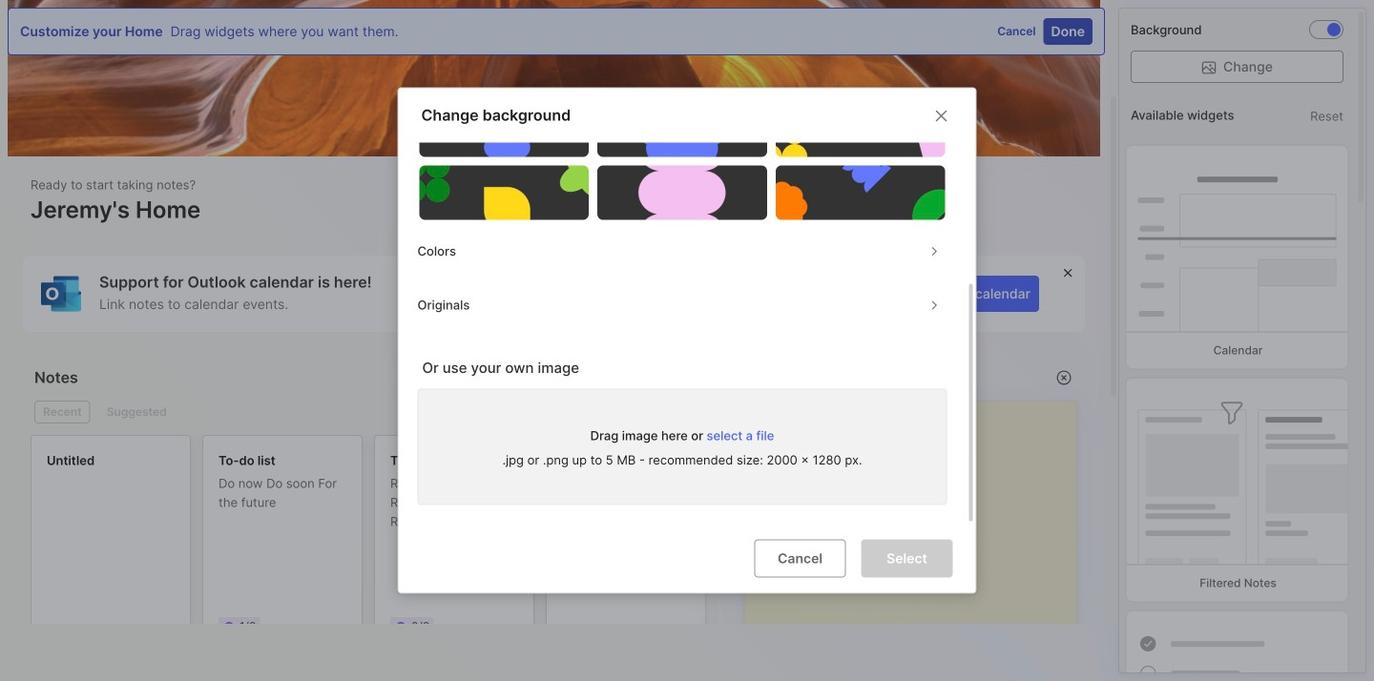 Task type: vqa. For each thing, say whether or not it's contained in the screenshot.
Edit widget title image
yes



Task type: locate. For each thing, give the bounding box(es) containing it.
close image
[[930, 105, 953, 127]]



Task type: describe. For each thing, give the bounding box(es) containing it.
edit widget title image
[[853, 368, 872, 387]]



